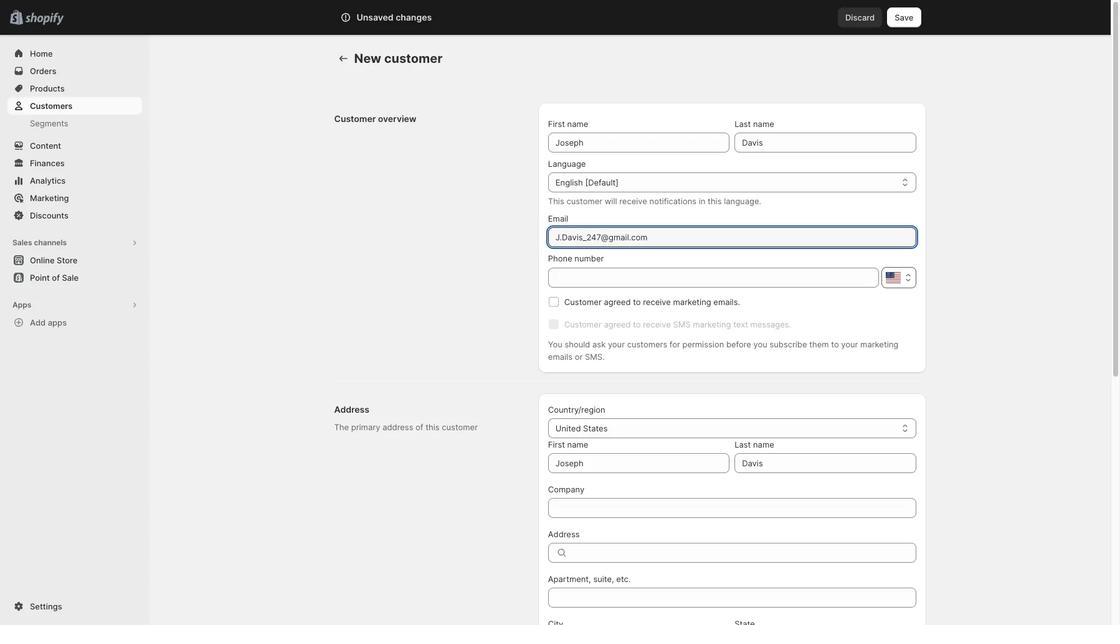 Task type: locate. For each thing, give the bounding box(es) containing it.
add apps button
[[7, 314, 142, 331]]

new customer
[[354, 51, 443, 66]]

search
[[395, 12, 422, 22]]

Address text field
[[573, 543, 916, 563]]

should
[[565, 340, 590, 350]]

online store
[[30, 255, 78, 265]]

discounts
[[30, 211, 69, 221]]

1 horizontal spatial of
[[416, 422, 423, 432]]

0 vertical spatial customer
[[384, 51, 443, 66]]

1 your from the left
[[608, 340, 625, 350]]

first up language
[[548, 119, 565, 129]]

First name text field
[[548, 454, 730, 473]]

point of sale link
[[7, 269, 142, 287]]

last
[[735, 119, 751, 129], [735, 440, 751, 450]]

settings
[[30, 602, 62, 612]]

1 vertical spatial of
[[416, 422, 423, 432]]

0 horizontal spatial your
[[608, 340, 625, 350]]

your
[[608, 340, 625, 350], [841, 340, 858, 350]]

marketing up sms
[[673, 297, 711, 307]]

sms
[[673, 320, 691, 330]]

customer agreed to receive sms marketing text messages.
[[564, 320, 791, 330]]

2 vertical spatial receive
[[643, 320, 671, 330]]

sales
[[12, 238, 32, 247]]

1 first name from the top
[[548, 119, 588, 129]]

1 vertical spatial receive
[[643, 297, 671, 307]]

1 vertical spatial customer
[[564, 297, 602, 307]]

of left sale
[[52, 273, 60, 283]]

marketing inside you should ask your customers for permission before you subscribe them to your marketing emails or sms.
[[860, 340, 899, 350]]

last name text field for apartment, suite, etc.
[[735, 454, 916, 473]]

0 vertical spatial first
[[548, 119, 565, 129]]

1 last from the top
[[735, 119, 751, 129]]

1 vertical spatial last name
[[735, 440, 774, 450]]

your right them
[[841, 340, 858, 350]]

customers link
[[7, 97, 142, 115]]

add
[[30, 318, 46, 328]]

customer down search
[[384, 51, 443, 66]]

to for marketing
[[633, 297, 641, 307]]

1 last name from the top
[[735, 119, 774, 129]]

customer overview
[[334, 113, 417, 124]]

the primary address of this customer
[[334, 422, 478, 432]]

2 vertical spatial customer
[[442, 422, 478, 432]]

marketing up permission
[[693, 320, 731, 330]]

them
[[809, 340, 829, 350]]

0 vertical spatial address
[[334, 404, 369, 415]]

First name text field
[[548, 133, 730, 153]]

to for sms
[[633, 320, 641, 330]]

emails
[[548, 352, 573, 362]]

receive up customers
[[643, 320, 671, 330]]

for
[[670, 340, 680, 350]]

content
[[30, 141, 61, 151]]

of
[[52, 273, 60, 283], [416, 422, 423, 432]]

of right address
[[416, 422, 423, 432]]

1 vertical spatial this
[[426, 422, 440, 432]]

0 vertical spatial to
[[633, 297, 641, 307]]

2 vertical spatial marketing
[[860, 340, 899, 350]]

sms.
[[585, 352, 605, 362]]

agreed for customer agreed to receive sms marketing text messages.
[[604, 320, 631, 330]]

last name for company
[[735, 440, 774, 450]]

2 vertical spatial customer
[[564, 320, 602, 330]]

first
[[548, 119, 565, 129], [548, 440, 565, 450]]

customer for customer agreed to receive sms marketing text messages.
[[564, 320, 602, 330]]

0 horizontal spatial of
[[52, 273, 60, 283]]

save button
[[887, 7, 921, 27]]

name for last name text field for phone number
[[753, 119, 774, 129]]

2 agreed from the top
[[604, 320, 631, 330]]

your right ask
[[608, 340, 625, 350]]

receive right will on the top
[[619, 196, 647, 206]]

discard button
[[838, 7, 882, 27]]

0 vertical spatial last name text field
[[735, 133, 916, 153]]

Last name text field
[[735, 133, 916, 153], [735, 454, 916, 473]]

2 vertical spatial to
[[831, 340, 839, 350]]

first name
[[548, 119, 588, 129], [548, 440, 588, 450]]

2 last name text field from the top
[[735, 454, 916, 473]]

customer for customer overview
[[334, 113, 376, 124]]

agreed
[[604, 297, 631, 307], [604, 320, 631, 330]]

country/region
[[548, 405, 605, 415]]

2 first name from the top
[[548, 440, 588, 450]]

1 vertical spatial first name
[[548, 440, 588, 450]]

apartment, suite, etc.
[[548, 574, 631, 584]]

1 vertical spatial customer
[[567, 196, 603, 206]]

marketing right them
[[860, 340, 899, 350]]

0 vertical spatial receive
[[619, 196, 647, 206]]

0 horizontal spatial this
[[426, 422, 440, 432]]

online
[[30, 255, 55, 265]]

new
[[354, 51, 381, 66]]

phone number
[[548, 254, 604, 264]]

1 horizontal spatial your
[[841, 340, 858, 350]]

1 agreed from the top
[[604, 297, 631, 307]]

first name down united
[[548, 440, 588, 450]]

this right in
[[708, 196, 722, 206]]

name for first name text field
[[567, 119, 588, 129]]

1 vertical spatial to
[[633, 320, 641, 330]]

name
[[567, 119, 588, 129], [753, 119, 774, 129], [567, 440, 588, 450], [753, 440, 774, 450]]

address
[[334, 404, 369, 415], [548, 530, 580, 540]]

1 vertical spatial last
[[735, 440, 751, 450]]

customer
[[384, 51, 443, 66], [567, 196, 603, 206], [442, 422, 478, 432]]

2 first from the top
[[548, 440, 565, 450]]

0 vertical spatial last name
[[735, 119, 774, 129]]

marketing
[[673, 297, 711, 307], [693, 320, 731, 330], [860, 340, 899, 350]]

marketing
[[30, 193, 69, 203]]

2 last name from the top
[[735, 440, 774, 450]]

point of sale
[[30, 273, 79, 283]]

customer right address
[[442, 422, 478, 432]]

analytics
[[30, 176, 66, 186]]

0 vertical spatial this
[[708, 196, 722, 206]]

apartment,
[[548, 574, 591, 584]]

first name for language
[[548, 119, 588, 129]]

this
[[548, 196, 564, 206]]

of inside button
[[52, 273, 60, 283]]

to inside you should ask your customers for permission before you subscribe them to your marketing emails or sms.
[[831, 340, 839, 350]]

notifications
[[650, 196, 697, 206]]

first name up language
[[548, 119, 588, 129]]

receive up customer agreed to receive sms marketing text messages.
[[643, 297, 671, 307]]

this right address
[[426, 422, 440, 432]]

1 vertical spatial address
[[548, 530, 580, 540]]

customer down english [default]
[[567, 196, 603, 206]]

2 last from the top
[[735, 440, 751, 450]]

address up the
[[334, 404, 369, 415]]

customer
[[334, 113, 376, 124], [564, 297, 602, 307], [564, 320, 602, 330]]

first down united
[[548, 440, 565, 450]]

address down company
[[548, 530, 580, 540]]

store
[[57, 255, 78, 265]]

address
[[383, 422, 413, 432]]

0 vertical spatial agreed
[[604, 297, 631, 307]]

1 vertical spatial last name text field
[[735, 454, 916, 473]]

1 first from the top
[[548, 119, 565, 129]]

segments
[[30, 118, 68, 128]]

1 last name text field from the top
[[735, 133, 916, 153]]

orders
[[30, 66, 56, 76]]

0 vertical spatial first name
[[548, 119, 588, 129]]

1 vertical spatial agreed
[[604, 320, 631, 330]]

customer for new
[[384, 51, 443, 66]]

0 vertical spatial of
[[52, 273, 60, 283]]

phone
[[548, 254, 572, 264]]

0 vertical spatial customer
[[334, 113, 376, 124]]

last name
[[735, 119, 774, 129], [735, 440, 774, 450]]

products
[[30, 83, 65, 93]]

1 vertical spatial first
[[548, 440, 565, 450]]

united
[[556, 424, 581, 434]]

agreed for customer agreed to receive marketing emails.
[[604, 297, 631, 307]]

you
[[548, 340, 562, 350]]

united states (+1) image
[[886, 272, 901, 283]]

0 vertical spatial last
[[735, 119, 751, 129]]

or
[[575, 352, 583, 362]]

1 horizontal spatial address
[[548, 530, 580, 540]]

finances link
[[7, 155, 142, 172]]

unsaved changes
[[357, 12, 432, 22]]



Task type: describe. For each thing, give the bounding box(es) containing it.
first for language
[[548, 119, 565, 129]]

in
[[699, 196, 706, 206]]

finances
[[30, 158, 65, 168]]

products link
[[7, 80, 142, 97]]

changes
[[396, 12, 432, 22]]

messages.
[[750, 320, 791, 330]]

you should ask your customers for permission before you subscribe them to your marketing emails or sms.
[[548, 340, 899, 362]]

customer agreed to receive marketing emails.
[[564, 297, 740, 307]]

overview
[[378, 113, 417, 124]]

analytics link
[[7, 172, 142, 189]]

emails.
[[714, 297, 740, 307]]

search button
[[375, 7, 736, 27]]

1 vertical spatial marketing
[[693, 320, 731, 330]]

subscribe
[[770, 340, 807, 350]]

text
[[733, 320, 748, 330]]

english [default]
[[556, 178, 619, 188]]

states
[[583, 424, 608, 434]]

customer for this
[[567, 196, 603, 206]]

primary
[[351, 422, 380, 432]]

customers
[[627, 340, 667, 350]]

etc.
[[616, 574, 631, 584]]

the
[[334, 422, 349, 432]]

apps button
[[7, 297, 142, 314]]

Apartment, suite, etc. text field
[[548, 588, 916, 608]]

marketing link
[[7, 189, 142, 207]]

before
[[726, 340, 751, 350]]

last for company
[[735, 440, 751, 450]]

receive for marketing
[[643, 297, 671, 307]]

unsaved
[[357, 12, 394, 22]]

0 vertical spatial marketing
[[673, 297, 711, 307]]

sale
[[62, 273, 79, 283]]

Phone number text field
[[548, 268, 879, 288]]

home
[[30, 49, 53, 59]]

customers
[[30, 101, 73, 111]]

0 horizontal spatial address
[[334, 404, 369, 415]]

first name for company
[[548, 440, 588, 450]]

add apps
[[30, 318, 67, 328]]

last name for language
[[735, 119, 774, 129]]

will
[[605, 196, 617, 206]]

sales channels button
[[7, 234, 142, 252]]

suite,
[[593, 574, 614, 584]]

settings link
[[7, 598, 142, 616]]

customer for customer agreed to receive marketing emails.
[[564, 297, 602, 307]]

online store link
[[7, 252, 142, 269]]

home link
[[7, 45, 142, 62]]

this customer will receive notifications in this language.
[[548, 196, 761, 206]]

online store button
[[0, 252, 150, 269]]

point of sale button
[[0, 269, 150, 287]]

name for first name text box
[[567, 440, 588, 450]]

language.
[[724, 196, 761, 206]]

discard
[[845, 12, 875, 22]]

company
[[548, 485, 585, 495]]

you
[[754, 340, 767, 350]]

orders link
[[7, 62, 142, 80]]

1 horizontal spatial this
[[708, 196, 722, 206]]

save
[[895, 12, 914, 22]]

receive for notifications
[[619, 196, 647, 206]]

first for company
[[548, 440, 565, 450]]

channels
[[34, 238, 67, 247]]

segments link
[[7, 115, 142, 132]]

english
[[556, 178, 583, 188]]

ask
[[593, 340, 606, 350]]

apps
[[48, 318, 67, 328]]

last for language
[[735, 119, 751, 129]]

[default]
[[585, 178, 619, 188]]

2 your from the left
[[841, 340, 858, 350]]

united states
[[556, 424, 608, 434]]

point
[[30, 273, 50, 283]]

shopify image
[[25, 13, 64, 25]]

name for last name text field for apartment, suite, etc.
[[753, 440, 774, 450]]

receive for sms
[[643, 320, 671, 330]]

apps
[[12, 300, 31, 310]]

content link
[[7, 137, 142, 155]]

email
[[548, 214, 568, 224]]

number
[[575, 254, 604, 264]]

last name text field for phone number
[[735, 133, 916, 153]]

sales channels
[[12, 238, 67, 247]]

discounts link
[[7, 207, 142, 224]]

Company text field
[[548, 498, 916, 518]]

Email email field
[[548, 227, 916, 247]]

permission
[[682, 340, 724, 350]]

language
[[548, 159, 586, 169]]



Task type: vqa. For each thing, say whether or not it's contained in the screenshot.
dialog
no



